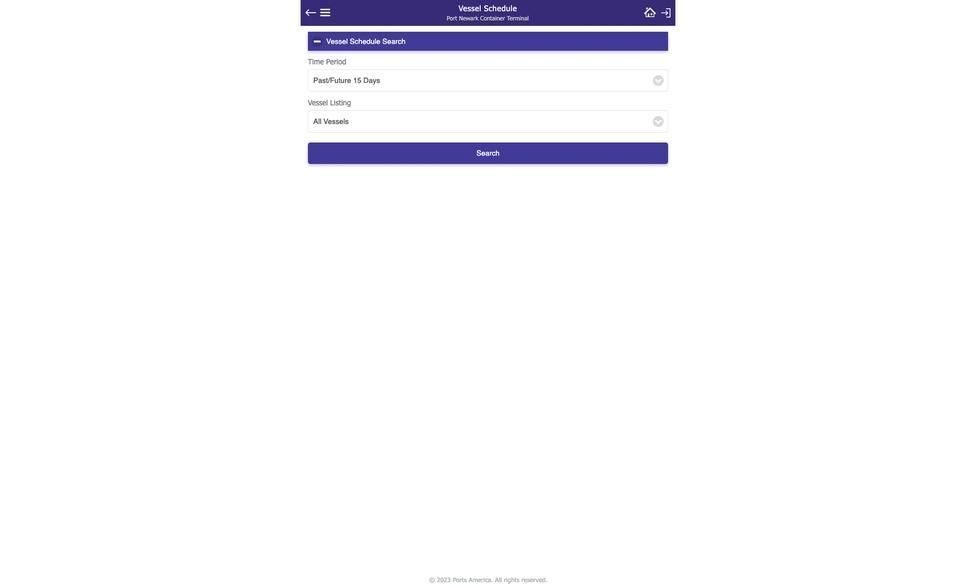Task type: locate. For each thing, give the bounding box(es) containing it.
2 vertical spatial vessel
[[308, 98, 328, 107]]

0 horizontal spatial all
[[314, 117, 322, 126]]

schedule for search
[[350, 37, 381, 45]]

time
[[308, 57, 324, 66]]

all vessels
[[314, 117, 349, 126]]

1 horizontal spatial all
[[495, 576, 502, 584]]

0 vertical spatial schedule
[[485, 3, 518, 13]]

schedule left search
[[350, 37, 381, 45]]

vessel up newark
[[459, 3, 482, 13]]

search
[[383, 37, 406, 45]]

0 horizontal spatial schedule
[[350, 37, 381, 45]]

© 2023 ports america. all rights reserved.
[[429, 576, 548, 584]]

vessel inside "vessel schedule search" link
[[327, 37, 348, 45]]

schedule
[[485, 3, 518, 13], [350, 37, 381, 45]]

ports
[[453, 576, 467, 584]]

1 vertical spatial schedule
[[350, 37, 381, 45]]

vessel up period
[[327, 37, 348, 45]]

1 vertical spatial all
[[495, 576, 502, 584]]

None button
[[308, 143, 669, 164]]

schedule inside vessel schedule port newark container terminal
[[485, 3, 518, 13]]

vessel schedule search
[[327, 37, 406, 45]]

all
[[314, 117, 322, 126], [495, 576, 502, 584]]

america.
[[469, 576, 493, 584]]

vessel
[[459, 3, 482, 13], [327, 37, 348, 45], [308, 98, 328, 107]]

days
[[364, 76, 380, 85]]

newark
[[460, 15, 479, 21]]

vessel inside vessel schedule port newark container terminal
[[459, 3, 482, 13]]

schedule up container
[[485, 3, 518, 13]]

0 vertical spatial vessel
[[459, 3, 482, 13]]

all left rights
[[495, 576, 502, 584]]

vessel left listing
[[308, 98, 328, 107]]

time period
[[308, 57, 347, 66]]

1 vertical spatial vessel
[[327, 37, 348, 45]]

vessel listing
[[308, 98, 351, 107]]

all left vessels
[[314, 117, 322, 126]]

vessel schedule heading
[[413, 0, 563, 15]]

vessel schedule port newark container terminal
[[447, 3, 529, 21]]

1 horizontal spatial schedule
[[485, 3, 518, 13]]

vessel schedule banner
[[301, 0, 676, 26]]



Task type: describe. For each thing, give the bounding box(es) containing it.
terminal
[[507, 15, 529, 21]]

0 vertical spatial all
[[314, 117, 322, 126]]

past/future
[[314, 76, 351, 85]]

schedule for port
[[485, 3, 518, 13]]

vessel for vessel listing
[[308, 98, 328, 107]]

period
[[326, 57, 347, 66]]

container
[[481, 15, 506, 21]]

©
[[429, 576, 435, 584]]

reserved.
[[522, 576, 548, 584]]

vessels
[[324, 117, 349, 126]]

all inside footer
[[495, 576, 502, 584]]

listing
[[330, 98, 351, 107]]

past/future 15 days
[[314, 76, 380, 85]]

rights
[[504, 576, 520, 584]]

port
[[447, 15, 458, 21]]

vessel schedule search link
[[308, 32, 669, 51]]

2023
[[437, 576, 451, 584]]

© 2023 ports america. all rights reserved. footer
[[298, 574, 679, 587]]

vessel for vessel schedule port newark container terminal
[[459, 3, 482, 13]]

vessel for vessel schedule search
[[327, 37, 348, 45]]

15
[[353, 76, 362, 85]]



Task type: vqa. For each thing, say whether or not it's contained in the screenshot.
the reserved.
yes



